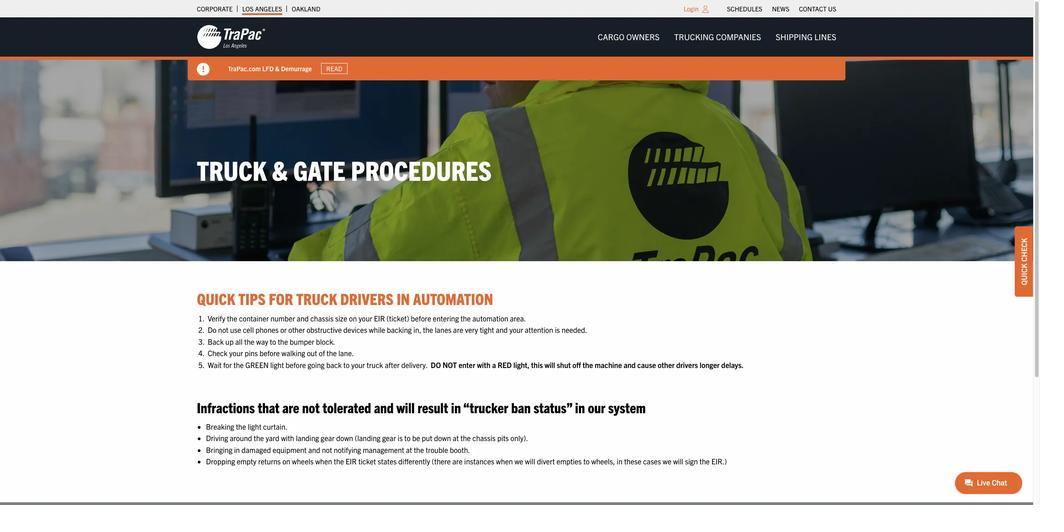 Task type: vqa. For each thing, say whether or not it's contained in the screenshot.
an
no



Task type: locate. For each thing, give the bounding box(es) containing it.
0 horizontal spatial light
[[248, 422, 261, 431]]

trapac.com lfd & demurrage
[[228, 64, 312, 72]]

bumper
[[290, 337, 314, 346]]

1 horizontal spatial gear
[[382, 434, 396, 443]]

are inside verify the container number and chassis size on your eir (ticket) before entering the automation area. do not use cell phones or other obstructive devices while backing in, the lanes are very tight and your attention is needed. back up all the way to the bumper block. check your pins before walking out of the lane. wait for the green light before going back to your truck after delivery. do not enter with a red light, this will shut off the machine and cause other drivers longer delays.
[[453, 325, 463, 334]]

the left 'green' on the left bottom of the page
[[233, 360, 244, 369]]

the
[[227, 314, 237, 323], [461, 314, 471, 323], [244, 337, 254, 346], [278, 337, 288, 346], [327, 349, 337, 358], [233, 360, 244, 369], [583, 360, 593, 369], [236, 422, 246, 431], [254, 434, 264, 443], [461, 434, 471, 443], [414, 445, 424, 454], [334, 457, 344, 466], [699, 457, 710, 466]]

0 vertical spatial chassis
[[310, 314, 333, 323]]

1 horizontal spatial down
[[434, 434, 451, 443]]

on right the size
[[349, 314, 357, 323]]

0 vertical spatial on
[[349, 314, 357, 323]]

shut
[[557, 360, 571, 369]]

0 vertical spatial truck
[[197, 153, 267, 186]]

walking
[[281, 349, 305, 358]]

at up differently
[[406, 445, 412, 454]]

sign
[[685, 457, 698, 466]]

eir
[[374, 314, 385, 323], [346, 457, 357, 466]]

0 vertical spatial check
[[1019, 238, 1029, 262]]

other up the bumper
[[288, 325, 305, 334]]

read
[[326, 64, 342, 73]]

0 horizontal spatial when
[[315, 457, 332, 466]]

0 horizontal spatial eir
[[346, 457, 357, 466]]

2 we from the left
[[663, 457, 671, 466]]

0 vertical spatial for
[[269, 289, 293, 308]]

the down notifying
[[334, 457, 344, 466]]

lfd
[[262, 64, 274, 72]]

lane.
[[338, 349, 354, 358]]

schedules link
[[727, 2, 762, 15]]

other right cause
[[658, 360, 675, 369]]

down up notifying
[[336, 434, 353, 443]]

not up landing
[[302, 398, 320, 416]]

& left gate
[[272, 153, 288, 186]]

use
[[230, 325, 241, 334]]

will
[[545, 360, 555, 369], [396, 398, 415, 416], [525, 457, 535, 466], [673, 457, 683, 466]]

area.
[[510, 314, 526, 323]]

2 gear from the left
[[382, 434, 396, 443]]

number
[[270, 314, 295, 323]]

0 vertical spatial menu bar
[[722, 2, 841, 15]]

trucking companies
[[674, 32, 761, 42]]

2 vertical spatial are
[[452, 457, 463, 466]]

0 horizontal spatial with
[[281, 434, 294, 443]]

will right this
[[545, 360, 555, 369]]

0 horizontal spatial on
[[282, 457, 290, 466]]

2 horizontal spatial not
[[322, 445, 332, 454]]

the right all
[[244, 337, 254, 346]]

trapac.com
[[228, 64, 261, 72]]

not inside verify the container number and chassis size on your eir (ticket) before entering the automation area. do not use cell phones or other obstructive devices while backing in, the lanes are very tight and your attention is needed. back up all the way to the bumper block. check your pins before walking out of the lane. wait for the green light before going back to your truck after delivery. do not enter with a red light, this will shut off the machine and cause other drivers longer delays.
[[218, 325, 228, 334]]

0 horizontal spatial we
[[514, 457, 523, 466]]

1 horizontal spatial quick
[[1019, 263, 1029, 285]]

cell
[[243, 325, 254, 334]]

will left result
[[396, 398, 415, 416]]

0 horizontal spatial at
[[406, 445, 412, 454]]

1 horizontal spatial when
[[496, 457, 513, 466]]

on down equipment at the left of the page
[[282, 457, 290, 466]]

to right way
[[270, 337, 276, 346]]

1 horizontal spatial chassis
[[472, 434, 496, 443]]

in right result
[[451, 398, 461, 416]]

oakland
[[292, 5, 320, 13]]

before up in, the
[[411, 314, 431, 323]]

is left the be
[[398, 434, 403, 443]]

equipment
[[273, 445, 307, 454]]

0 horizontal spatial gear
[[321, 434, 335, 443]]

1 horizontal spatial not
[[302, 398, 320, 416]]

menu bar down light icon
[[590, 28, 844, 46]]

banner
[[0, 17, 1040, 80]]

eir up while
[[374, 314, 385, 323]]

for right wait
[[223, 360, 232, 369]]

0 horizontal spatial for
[[223, 360, 232, 369]]

gear right landing
[[321, 434, 335, 443]]

quick
[[1019, 263, 1029, 285], [197, 289, 235, 308]]

we right cases
[[663, 457, 671, 466]]

1 vertical spatial eir
[[346, 457, 357, 466]]

is inside verify the container number and chassis size on your eir (ticket) before entering the automation area. do not use cell phones or other obstructive devices while backing in, the lanes are very tight and your attention is needed. back up all the way to the bumper block. check your pins before walking out of the lane. wait for the green light before going back to your truck after delivery. do not enter with a red light, this will shut off the machine and cause other drivers longer delays.
[[555, 325, 560, 334]]

0 vertical spatial quick
[[1019, 263, 1029, 285]]

2 vertical spatial before
[[286, 360, 306, 369]]

in left 'these'
[[617, 457, 622, 466]]

chassis inside breaking the light curtain. driving around the yard with landing gear down (landing gear is to be put down at the chassis pits only). bringing in damaged equipment and not notifying management at the trouble booth. dropping empty returns on wheels when the eir ticket states differently (there are instances when we will divert empties to wheels, in these cases we will sign the eir.)
[[472, 434, 496, 443]]

to left the be
[[404, 434, 411, 443]]

and
[[297, 314, 309, 323], [496, 325, 508, 334], [624, 360, 636, 369], [374, 398, 394, 416], [308, 445, 320, 454]]

2 vertical spatial not
[[322, 445, 332, 454]]

1 vertical spatial check
[[208, 349, 228, 358]]

0 vertical spatial light
[[270, 360, 284, 369]]

truck
[[197, 153, 267, 186], [296, 289, 337, 308]]

your down area.
[[509, 325, 523, 334]]

when right wheels
[[315, 457, 332, 466]]

going
[[308, 360, 325, 369]]

gate
[[293, 153, 346, 186]]

in
[[397, 289, 410, 308], [451, 398, 461, 416], [575, 398, 585, 416], [234, 445, 240, 454], [617, 457, 622, 466]]

menu bar
[[722, 2, 841, 15], [590, 28, 844, 46]]

1 vertical spatial on
[[282, 457, 290, 466]]

light,
[[513, 360, 529, 369]]

wheels,
[[591, 457, 615, 466]]

0 vertical spatial &
[[275, 64, 280, 72]]

quick inside main content
[[197, 289, 235, 308]]

menu bar containing schedules
[[722, 2, 841, 15]]

eir down notifying
[[346, 457, 357, 466]]

curtain.
[[263, 422, 287, 431]]

1 horizontal spatial is
[[555, 325, 560, 334]]

breaking
[[206, 422, 234, 431]]

"trucker
[[463, 398, 508, 416]]

with up equipment at the left of the page
[[281, 434, 294, 443]]

0 vertical spatial is
[[555, 325, 560, 334]]

light down walking
[[270, 360, 284, 369]]

are left very
[[453, 325, 463, 334]]

before down walking
[[286, 360, 306, 369]]

are
[[453, 325, 463, 334], [282, 398, 299, 416], [452, 457, 463, 466]]

0 vertical spatial not
[[218, 325, 228, 334]]

for up number
[[269, 289, 293, 308]]

corporate
[[197, 5, 233, 13]]

1 vertical spatial with
[[281, 434, 294, 443]]

when down pits
[[496, 457, 513, 466]]

1 down from the left
[[336, 434, 353, 443]]

0 horizontal spatial chassis
[[310, 314, 333, 323]]

infractions that are not tolerated and will result in "trucker ban status" in our system
[[197, 398, 646, 416]]

for
[[269, 289, 293, 308], [223, 360, 232, 369]]

will left sign
[[673, 457, 683, 466]]

login
[[684, 5, 699, 13]]

1 vertical spatial chassis
[[472, 434, 496, 443]]

shipping lines
[[776, 32, 836, 42]]

check inside verify the container number and chassis size on your eir (ticket) before entering the automation area. do not use cell phones or other obstructive devices while backing in, the lanes are very tight and your attention is needed. back up all the way to the bumper block. check your pins before walking out of the lane. wait for the green light before going back to your truck after delivery. do not enter with a red light, this will shut off the machine and cause other drivers longer delays.
[[208, 349, 228, 358]]

1 gear from the left
[[321, 434, 335, 443]]

quick tips for truck drivers in automation
[[197, 289, 493, 308]]

before down way
[[260, 349, 280, 358]]

verify
[[208, 314, 225, 323]]

will inside verify the container number and chassis size on your eir (ticket) before entering the automation area. do not use cell phones or other obstructive devices while backing in, the lanes are very tight and your attention is needed. back up all the way to the bumper block. check your pins before walking out of the lane. wait for the green light before going back to your truck after delivery. do not enter with a red light, this will shut off the machine and cause other drivers longer delays.
[[545, 360, 555, 369]]

1 vertical spatial light
[[248, 422, 261, 431]]

not inside breaking the light curtain. driving around the yard with landing gear down (landing gear is to be put down at the chassis pits only). bringing in damaged equipment and not notifying management at the trouble booth. dropping empty returns on wheels when the eir ticket states differently (there are instances when we will divert empties to wheels, in these cases we will sign the eir.)
[[322, 445, 332, 454]]

1 vertical spatial before
[[260, 349, 280, 358]]

the right sign
[[699, 457, 710, 466]]

1 horizontal spatial we
[[663, 457, 671, 466]]

are down booth.
[[452, 457, 463, 466]]

on
[[349, 314, 357, 323], [282, 457, 290, 466]]

companies
[[716, 32, 761, 42]]

quick for quick check
[[1019, 263, 1029, 285]]

1 horizontal spatial for
[[269, 289, 293, 308]]

will left divert
[[525, 457, 535, 466]]

gear up management
[[382, 434, 396, 443]]

0 horizontal spatial is
[[398, 434, 403, 443]]

news link
[[772, 2, 789, 15]]

shipping
[[776, 32, 813, 42]]

2 horizontal spatial before
[[411, 314, 431, 323]]

0 horizontal spatial other
[[288, 325, 305, 334]]

devices
[[343, 325, 367, 334]]

obstructive
[[307, 325, 342, 334]]

down
[[336, 434, 353, 443], [434, 434, 451, 443]]

0 vertical spatial are
[[453, 325, 463, 334]]

1 horizontal spatial check
[[1019, 238, 1029, 262]]

before
[[411, 314, 431, 323], [260, 349, 280, 358], [286, 360, 306, 369]]

1 horizontal spatial with
[[477, 360, 490, 369]]

are right that
[[282, 398, 299, 416]]

read link
[[321, 63, 348, 74]]

footer
[[0, 502, 1033, 505]]

with left a
[[477, 360, 490, 369]]

los angeles link
[[242, 2, 282, 15]]

light
[[270, 360, 284, 369], [248, 422, 261, 431]]

states
[[378, 457, 397, 466]]

0 horizontal spatial quick
[[197, 289, 235, 308]]

0 vertical spatial eir
[[374, 314, 385, 323]]

oakland link
[[292, 2, 320, 15]]

the down or
[[278, 337, 288, 346]]

is left needed.
[[555, 325, 560, 334]]

not right do
[[218, 325, 228, 334]]

1 vertical spatial quick
[[197, 289, 235, 308]]

0 horizontal spatial check
[[208, 349, 228, 358]]

0 horizontal spatial down
[[336, 434, 353, 443]]

chassis inside verify the container number and chassis size on your eir (ticket) before entering the automation area. do not use cell phones or other obstructive devices while backing in, the lanes are very tight and your attention is needed. back up all the way to the bumper block. check your pins before walking out of the lane. wait for the green light before going back to your truck after delivery. do not enter with a red light, this will shut off the machine and cause other drivers longer delays.
[[310, 314, 333, 323]]

and up the (landing
[[374, 398, 394, 416]]

truck inside quick tips for truck drivers in automation main content
[[296, 289, 337, 308]]

chassis up obstructive
[[310, 314, 333, 323]]

1 vertical spatial not
[[302, 398, 320, 416]]

1 horizontal spatial eir
[[374, 314, 385, 323]]

banner containing cargo owners
[[0, 17, 1040, 80]]

check
[[1019, 238, 1029, 262], [208, 349, 228, 358]]

1 horizontal spatial at
[[453, 434, 459, 443]]

system
[[608, 398, 646, 416]]

not left notifying
[[322, 445, 332, 454]]

light up around
[[248, 422, 261, 431]]

result
[[418, 398, 448, 416]]

your
[[358, 314, 372, 323], [509, 325, 523, 334], [229, 349, 243, 358], [351, 360, 365, 369]]

menu bar up "shipping"
[[722, 2, 841, 15]]

0 horizontal spatial not
[[218, 325, 228, 334]]

container
[[239, 314, 269, 323]]

chassis left pits
[[472, 434, 496, 443]]

infractions
[[197, 398, 255, 416]]

1 vertical spatial is
[[398, 434, 403, 443]]

and down landing
[[308, 445, 320, 454]]

landing
[[296, 434, 319, 443]]

all
[[235, 337, 243, 346]]

1 vertical spatial truck
[[296, 289, 337, 308]]

1 vertical spatial for
[[223, 360, 232, 369]]

& right lfd
[[275, 64, 280, 72]]

down up trouble
[[434, 434, 451, 443]]

and inside breaking the light curtain. driving around the yard with landing gear down (landing gear is to be put down at the chassis pits only). bringing in damaged equipment and not notifying management at the trouble booth. dropping empty returns on wheels when the eir ticket states differently (there are instances when we will divert empties to wheels, in these cases we will sign the eir.)
[[308, 445, 320, 454]]

1 horizontal spatial light
[[270, 360, 284, 369]]

1 vertical spatial are
[[282, 398, 299, 416]]

0 horizontal spatial before
[[260, 349, 280, 358]]

0 vertical spatial with
[[477, 360, 490, 369]]

machine
[[595, 360, 622, 369]]

trucking companies link
[[667, 28, 768, 46]]

at up booth.
[[453, 434, 459, 443]]

corporate link
[[197, 2, 233, 15]]

green
[[245, 360, 269, 369]]

&
[[275, 64, 280, 72], [272, 153, 288, 186]]

with inside breaking the light curtain. driving around the yard with landing gear down (landing gear is to be put down at the chassis pits only). bringing in damaged equipment and not notifying management at the trouble booth. dropping empty returns on wheels when the eir ticket states differently (there are instances when we will divert empties to wheels, in these cases we will sign the eir.)
[[281, 434, 294, 443]]

is
[[555, 325, 560, 334], [398, 434, 403, 443]]

0 vertical spatial at
[[453, 434, 459, 443]]

1 horizontal spatial on
[[349, 314, 357, 323]]

1 vertical spatial other
[[658, 360, 675, 369]]

1 vertical spatial &
[[272, 153, 288, 186]]

we down only).
[[514, 457, 523, 466]]

off
[[572, 360, 581, 369]]

other
[[288, 325, 305, 334], [658, 360, 675, 369]]

check inside quick check link
[[1019, 238, 1029, 262]]

1 horizontal spatial truck
[[296, 289, 337, 308]]

empties
[[557, 457, 582, 466]]

1 vertical spatial menu bar
[[590, 28, 844, 46]]

automation
[[413, 289, 493, 308]]

with
[[477, 360, 490, 369], [281, 434, 294, 443]]

2 down from the left
[[434, 434, 451, 443]]

angeles
[[255, 5, 282, 13]]

not
[[443, 360, 457, 369]]

0 horizontal spatial truck
[[197, 153, 267, 186]]



Task type: describe. For each thing, give the bounding box(es) containing it.
truck
[[367, 360, 383, 369]]

back
[[326, 360, 342, 369]]

in down around
[[234, 445, 240, 454]]

dropping
[[206, 457, 235, 466]]

is inside breaking the light curtain. driving around the yard with landing gear down (landing gear is to be put down at the chassis pits only). bringing in damaged equipment and not notifying management at the trouble booth. dropping empty returns on wheels when the eir ticket states differently (there are instances when we will divert empties to wheels, in these cases we will sign the eir.)
[[398, 434, 403, 443]]

news
[[772, 5, 789, 13]]

los angeles
[[242, 5, 282, 13]]

wheels
[[292, 457, 314, 466]]

the up around
[[236, 422, 246, 431]]

us
[[828, 5, 836, 13]]

2 when from the left
[[496, 457, 513, 466]]

solid image
[[197, 63, 210, 76]]

shipping lines link
[[768, 28, 844, 46]]

a
[[492, 360, 496, 369]]

for inside verify the container number and chassis size on your eir (ticket) before entering the automation area. do not use cell phones or other obstructive devices while backing in, the lanes are very tight and your attention is needed. back up all the way to the bumper block. check your pins before walking out of the lane. wait for the green light before going back to your truck after delivery. do not enter with a red light, this will shut off the machine and cause other drivers longer delays.
[[223, 360, 232, 369]]

light image
[[702, 5, 709, 13]]

in, the
[[413, 325, 433, 334]]

los angeles image
[[197, 24, 265, 50]]

do
[[431, 360, 441, 369]]

breaking the light curtain. driving around the yard with landing gear down (landing gear is to be put down at the chassis pits only). bringing in damaged equipment and not notifying management at the trouble booth. dropping empty returns on wheels when the eir ticket states differently (there are instances when we will divert empties to wheels, in these cases we will sign the eir.)
[[206, 422, 727, 466]]

or
[[280, 325, 287, 334]]

and left cause
[[624, 360, 636, 369]]

to left wheels,
[[583, 457, 590, 466]]

lanes
[[435, 325, 451, 334]]

eir inside breaking the light curtain. driving around the yard with landing gear down (landing gear is to be put down at the chassis pits only). bringing in damaged equipment and not notifying management at the trouble booth. dropping empty returns on wheels when the eir ticket states differently (there are instances when we will divert empties to wheels, in these cases we will sign the eir.)
[[346, 457, 357, 466]]

with inside verify the container number and chassis size on your eir (ticket) before entering the automation area. do not use cell phones or other obstructive devices while backing in, the lanes are very tight and your attention is needed. back up all the way to the bumper block. check your pins before walking out of the lane. wait for the green light before going back to your truck after delivery. do not enter with a red light, this will shut off the machine and cause other drivers longer delays.
[[477, 360, 490, 369]]

tight
[[480, 325, 494, 334]]

bringing
[[206, 445, 232, 454]]

your up devices
[[358, 314, 372, 323]]

red
[[498, 360, 512, 369]]

these
[[624, 457, 641, 466]]

1 horizontal spatial before
[[286, 360, 306, 369]]

your left truck
[[351, 360, 365, 369]]

backing
[[387, 325, 412, 334]]

quick check
[[1019, 238, 1029, 285]]

out
[[307, 349, 317, 358]]

eir inside verify the container number and chassis size on your eir (ticket) before entering the automation area. do not use cell phones or other obstructive devices while backing in, the lanes are very tight and your attention is needed. back up all the way to the bumper block. check your pins before walking out of the lane. wait for the green light before going back to your truck after delivery. do not enter with a red light, this will shut off the machine and cause other drivers longer delays.
[[374, 314, 385, 323]]

do
[[208, 325, 216, 334]]

up
[[225, 337, 234, 346]]

while
[[369, 325, 385, 334]]

automation
[[472, 314, 508, 323]]

around
[[230, 434, 252, 443]]

the up very
[[461, 314, 471, 323]]

and right tight
[[496, 325, 508, 334]]

the up damaged
[[254, 434, 264, 443]]

1 we from the left
[[514, 457, 523, 466]]

cargo owners link
[[590, 28, 667, 46]]

differently
[[398, 457, 430, 466]]

phones
[[256, 325, 279, 334]]

damaged
[[242, 445, 271, 454]]

light inside breaking the light curtain. driving around the yard with landing gear down (landing gear is to be put down at the chassis pits only). bringing in damaged equipment and not notifying management at the trouble booth. dropping empty returns on wheels when the eir ticket states differently (there are instances when we will divert empties to wheels, in these cases we will sign the eir.)
[[248, 422, 261, 431]]

schedules
[[727, 5, 762, 13]]

owners
[[626, 32, 660, 42]]

entering
[[433, 314, 459, 323]]

trouble
[[426, 445, 448, 454]]

delays.
[[721, 360, 744, 369]]

yard
[[266, 434, 279, 443]]

the up use
[[227, 314, 237, 323]]

cargo
[[598, 32, 624, 42]]

your down all
[[229, 349, 243, 358]]

this
[[531, 360, 543, 369]]

to down lane.
[[343, 360, 350, 369]]

of
[[319, 349, 325, 358]]

size
[[335, 314, 347, 323]]

enter
[[459, 360, 475, 369]]

drivers
[[340, 289, 394, 308]]

the up booth.
[[461, 434, 471, 443]]

1 vertical spatial at
[[406, 445, 412, 454]]

lines
[[814, 32, 836, 42]]

1 horizontal spatial other
[[658, 360, 675, 369]]

light inside verify the container number and chassis size on your eir (ticket) before entering the automation area. do not use cell phones or other obstructive devices while backing in, the lanes are very tight and your attention is needed. back up all the way to the bumper block. check your pins before walking out of the lane. wait for the green light before going back to your truck after delivery. do not enter with a red light, this will shut off the machine and cause other drivers longer delays.
[[270, 360, 284, 369]]

the down the be
[[414, 445, 424, 454]]

procedures
[[351, 153, 492, 186]]

the right of
[[327, 349, 337, 358]]

instances
[[464, 457, 494, 466]]

are inside breaking the light curtain. driving around the yard with landing gear down (landing gear is to be put down at the chassis pits only). bringing in damaged equipment and not notifying management at the trouble booth. dropping empty returns on wheels when the eir ticket states differently (there are instances when we will divert empties to wheels, in these cases we will sign the eir.)
[[452, 457, 463, 466]]

in up (ticket)
[[397, 289, 410, 308]]

drivers longer
[[676, 360, 720, 369]]

in left our
[[575, 398, 585, 416]]

tolerated
[[323, 398, 371, 416]]

tips
[[238, 289, 266, 308]]

1 when from the left
[[315, 457, 332, 466]]

verify the container number and chassis size on your eir (ticket) before entering the automation area. do not use cell phones or other obstructive devices while backing in, the lanes are very tight and your attention is needed. back up all the way to the bumper block. check your pins before walking out of the lane. wait for the green light before going back to your truck after delivery. do not enter with a red light, this will shut off the machine and cause other drivers longer delays.
[[206, 314, 744, 369]]

0 vertical spatial before
[[411, 314, 431, 323]]

contact us link
[[799, 2, 836, 15]]

and right number
[[297, 314, 309, 323]]

notifying
[[334, 445, 361, 454]]

(there
[[432, 457, 451, 466]]

0 vertical spatial other
[[288, 325, 305, 334]]

returns
[[258, 457, 281, 466]]

on inside breaking the light curtain. driving around the yard with landing gear down (landing gear is to be put down at the chassis pits only). bringing in damaged equipment and not notifying management at the trouble booth. dropping empty returns on wheels when the eir ticket states differently (there are instances when we will divert empties to wheels, in these cases we will sign the eir.)
[[282, 457, 290, 466]]

that
[[258, 398, 279, 416]]

truck & gate procedures
[[197, 153, 492, 186]]

wait
[[208, 360, 222, 369]]

menu bar containing cargo owners
[[590, 28, 844, 46]]

quick tips for truck drivers in automation main content
[[188, 289, 845, 475]]

trucking
[[674, 32, 714, 42]]

block.
[[316, 337, 335, 346]]

way
[[256, 337, 268, 346]]

our
[[588, 398, 605, 416]]

contact
[[799, 5, 827, 13]]

the right off
[[583, 360, 593, 369]]

on inside verify the container number and chassis size on your eir (ticket) before entering the automation area. do not use cell phones or other obstructive devices while backing in, the lanes are very tight and your attention is needed. back up all the way to the bumper block. check your pins before walking out of the lane. wait for the green light before going back to your truck after delivery. do not enter with a red light, this will shut off the machine and cause other drivers longer delays.
[[349, 314, 357, 323]]

cases
[[643, 457, 661, 466]]

quick for quick tips for truck drivers in automation
[[197, 289, 235, 308]]

cause
[[637, 360, 656, 369]]

driving
[[206, 434, 228, 443]]

quick check link
[[1015, 227, 1033, 297]]

be
[[412, 434, 420, 443]]

(ticket)
[[387, 314, 409, 323]]

pins
[[245, 349, 258, 358]]

needed.
[[562, 325, 587, 334]]



